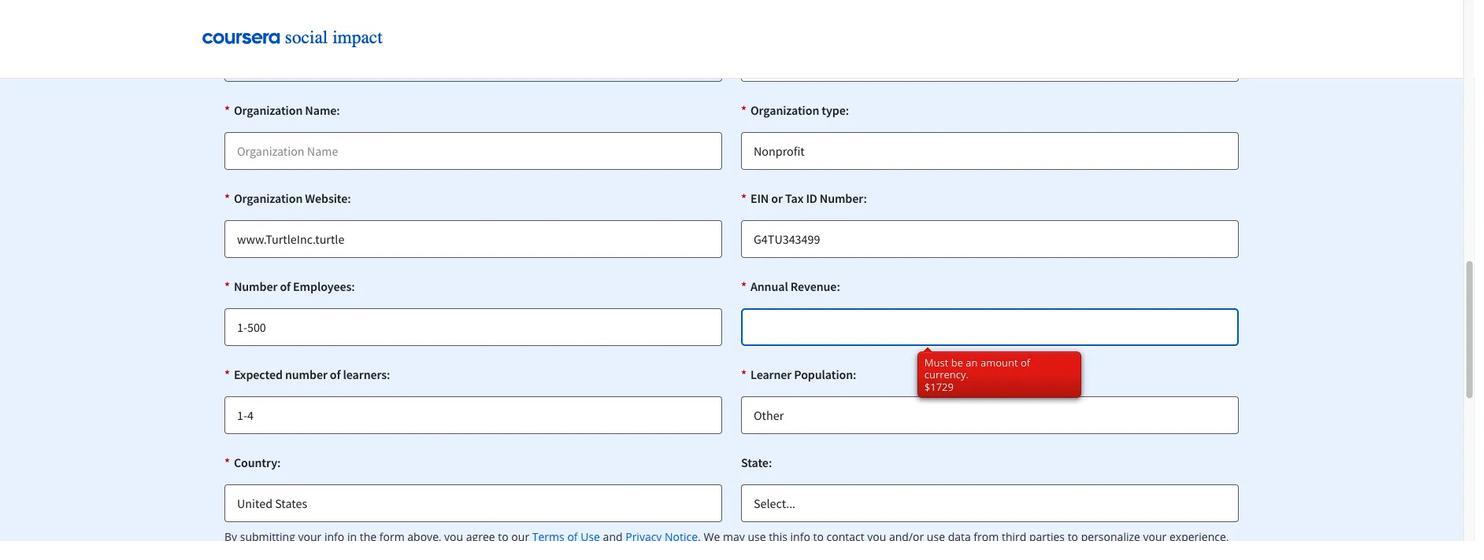 Task type: vqa. For each thing, say whether or not it's contained in the screenshot.


Task type: locate. For each thing, give the bounding box(es) containing it.
be
[[951, 356, 963, 370]]

* for * email address:
[[224, 15, 230, 30]]

number:
[[820, 191, 867, 207]]

2 horizontal spatial of
[[1021, 356, 1030, 370]]

of
[[280, 279, 291, 295], [1021, 356, 1030, 370], [330, 367, 341, 383]]

amount
[[981, 356, 1018, 370]]

learners:
[[343, 367, 390, 383]]

* for * expected number of learners:
[[224, 367, 230, 383]]

must
[[925, 356, 949, 370]]

organization for organization name:
[[234, 103, 303, 119]]

* for * learner population:
[[741, 367, 747, 383]]

example@email.com email field
[[224, 44, 722, 82]]

* for * country:
[[224, 456, 230, 471]]

* organization type:
[[741, 103, 849, 119]]

expected
[[234, 367, 283, 383]]

* ein or tax id number:
[[741, 191, 867, 207]]

* for * ein or tax id number:
[[741, 191, 747, 207]]

currency.
[[925, 368, 969, 382]]

* expected number of learners:
[[224, 367, 390, 383]]

* country:
[[224, 456, 281, 471]]

*
[[224, 15, 230, 30], [224, 103, 230, 119], [741, 103, 747, 119], [224, 191, 230, 207], [741, 191, 747, 207], [224, 279, 230, 295], [741, 279, 747, 295], [224, 367, 230, 383], [741, 367, 747, 383], [224, 456, 230, 471]]

alert
[[918, 352, 1081, 399]]

* for * number of employees:
[[224, 279, 230, 295]]

an
[[966, 356, 978, 370]]

organization left the website:
[[234, 191, 303, 207]]

organization
[[234, 103, 303, 119], [751, 103, 819, 119], [234, 191, 303, 207]]

organization for organization website:
[[234, 191, 303, 207]]

type:
[[822, 103, 849, 119]]

social impact logo image
[[202, 29, 391, 49]]

employees:
[[293, 279, 355, 295]]

* for * organization type:
[[741, 103, 747, 119]]

Organization Name text field
[[224, 133, 722, 171]]

organization left the type:
[[751, 103, 819, 119]]

organization left the name:
[[234, 103, 303, 119]]

None text field
[[741, 221, 1239, 259], [741, 309, 1239, 347], [741, 221, 1239, 259], [741, 309, 1239, 347]]

www.example.org text field
[[224, 221, 722, 259]]

of inside must be an amount of currency. $1729
[[1021, 356, 1030, 370]]



Task type: describe. For each thing, give the bounding box(es) containing it.
* for * organization website:
[[224, 191, 230, 207]]

number
[[285, 367, 327, 383]]

* organization name:
[[224, 103, 340, 119]]

* for * annual revenue:
[[741, 279, 747, 295]]

must be an amount of currency. $1729
[[925, 356, 1030, 395]]

1 horizontal spatial of
[[330, 367, 341, 383]]

country:
[[234, 456, 281, 471]]

* for * organization name:
[[224, 103, 230, 119]]

learner
[[751, 367, 792, 383]]

annual
[[751, 279, 788, 295]]

* learner population:
[[741, 367, 856, 383]]

state:
[[741, 456, 772, 471]]

Job Title text field
[[741, 44, 1239, 82]]

$1729
[[925, 381, 954, 395]]

id
[[806, 191, 817, 207]]

number
[[234, 279, 277, 295]]

* annual revenue:
[[741, 279, 840, 295]]

* number of employees:
[[224, 279, 355, 295]]

* organization website:
[[224, 191, 351, 207]]

address:
[[267, 15, 312, 30]]

* email address:
[[224, 15, 312, 30]]

tax
[[785, 191, 804, 207]]

organization for organization type:
[[751, 103, 819, 119]]

revenue:
[[791, 279, 840, 295]]

0 horizontal spatial of
[[280, 279, 291, 295]]

ein
[[751, 191, 769, 207]]

population:
[[794, 367, 856, 383]]

website:
[[305, 191, 351, 207]]

name:
[[305, 103, 340, 119]]

alert containing must be an amount of currency.
[[918, 352, 1081, 399]]

email
[[234, 15, 264, 30]]

or
[[771, 191, 783, 207]]



